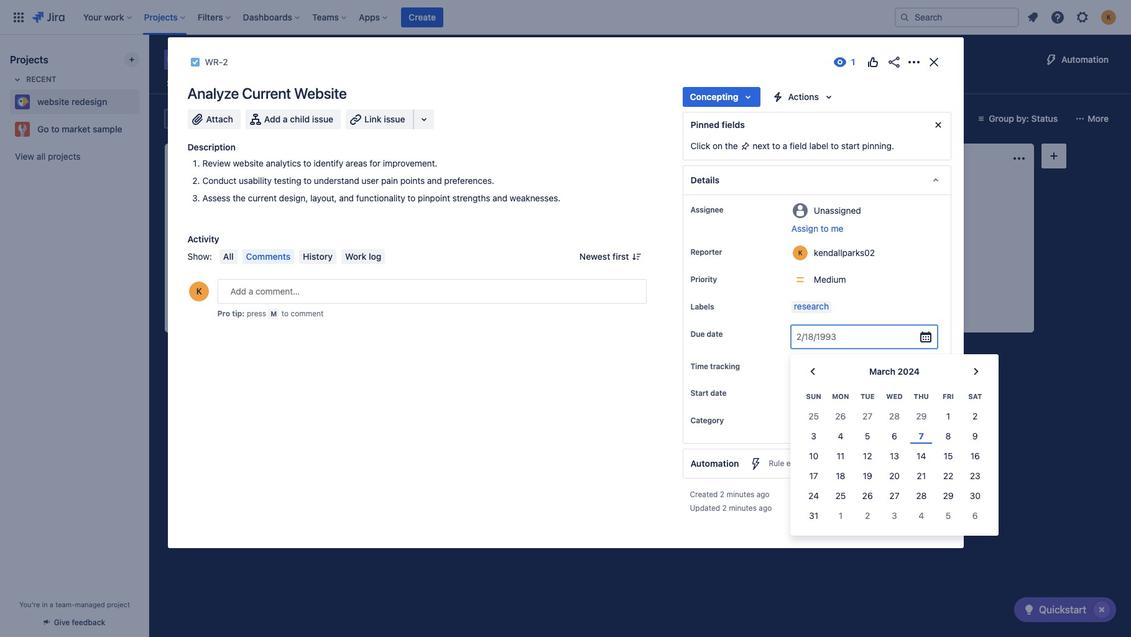 Task type: vqa. For each thing, say whether or not it's contained in the screenshot.
The 26
yes



Task type: describe. For each thing, give the bounding box(es) containing it.
1 horizontal spatial website redesign
[[189, 51, 301, 68]]

12 button
[[855, 447, 882, 467]]

1 horizontal spatial 2 button
[[963, 407, 989, 427]]

assign to me
[[792, 223, 844, 234]]

analytics
[[266, 158, 301, 169]]

1 for bottommost 1 button
[[839, 511, 843, 522]]

pinpoint
[[418, 193, 450, 203]]

do
[[195, 154, 206, 162]]

23
[[971, 471, 981, 482]]

4 for leftmost "4" button
[[839, 431, 844, 442]]

0 vertical spatial 6 button
[[882, 427, 909, 447]]

Add a comment… field
[[217, 279, 647, 304]]

2024
[[898, 367, 920, 377]]

2 right 'created' at the bottom right of page
[[721, 491, 725, 500]]

work log button
[[342, 250, 385, 264]]

research
[[795, 301, 830, 312]]

show:
[[188, 251, 212, 262]]

website inside dialog
[[233, 158, 264, 169]]

row containing 3
[[801, 427, 989, 447]]

0 vertical spatial 28
[[890, 411, 901, 422]]

1 vertical spatial website
[[37, 96, 69, 107]]

1 vertical spatial 3 button
[[882, 507, 909, 526]]

12
[[864, 451, 873, 462]]

automation inside analyze current website dialog
[[691, 459, 740, 469]]

17
[[810, 471, 819, 482]]

march 2024
[[870, 367, 920, 377]]

link issue
[[365, 114, 405, 124]]

27 for 27 button to the top
[[863, 411, 873, 422]]

current inside dialog
[[242, 85, 291, 102]]

0 horizontal spatial and
[[339, 193, 354, 203]]

activity
[[188, 234, 219, 245]]

7 button
[[909, 427, 936, 447]]

redesign inside website redesign link
[[72, 96, 107, 107]]

13 button
[[882, 447, 909, 467]]

comment
[[291, 309, 324, 319]]

analyze inside analyze current website dialog
[[188, 85, 239, 102]]

history
[[303, 251, 333, 262]]

0 vertical spatial 27 button
[[855, 407, 882, 427]]

analyze current website inside dialog
[[188, 85, 347, 102]]

1 vertical spatial 6
[[973, 511, 979, 522]]

to inside button
[[821, 223, 829, 234]]

a inside add a child issue button
[[283, 114, 288, 124]]

25 for the top 25 button
[[809, 411, 820, 422]]

log
[[369, 251, 382, 262]]

19 button
[[855, 467, 882, 487]]

1 0 from the left
[[211, 153, 216, 164]]

rule
[[770, 459, 785, 469]]

1 vertical spatial 25 button
[[828, 487, 855, 507]]

create banner
[[0, 0, 1132, 35]]

configure
[[896, 491, 937, 502]]

1 none from the top
[[792, 389, 813, 399]]

1 vertical spatial 29 button
[[936, 487, 963, 507]]

testing
[[710, 154, 741, 162]]

task image
[[190, 57, 200, 67]]

29 for topmost 29 button
[[917, 411, 927, 422]]

field
[[790, 141, 808, 151]]

29 for the bottom 29 button
[[944, 491, 954, 502]]

1 vertical spatial minutes
[[729, 504, 757, 514]]

mon
[[833, 393, 850, 401]]

identify
[[314, 158, 344, 169]]

row containing 31
[[801, 507, 989, 526]]

to left identify
[[304, 158, 312, 169]]

to down points
[[408, 193, 416, 203]]

all button
[[220, 250, 238, 264]]

0 horizontal spatial 4 button
[[828, 427, 855, 447]]

1 horizontal spatial 28
[[917, 491, 927, 502]]

0 vertical spatial 28 button
[[882, 407, 909, 427]]

0 vertical spatial 3 button
[[801, 427, 828, 447]]

link
[[365, 114, 382, 124]]

none text field inside analyze current website dialog
[[797, 331, 799, 344]]

1 vertical spatial website
[[418, 243, 450, 254]]

assignee
[[691, 205, 724, 215]]

team-
[[55, 601, 75, 609]]

11
[[837, 451, 845, 462]]

more information about this user image
[[793, 246, 808, 261]]

priority
[[691, 275, 718, 284]]

time
[[806, 363, 823, 374]]

2 none from the top
[[792, 416, 813, 427]]

newest first
[[580, 251, 629, 262]]

10 button
[[801, 447, 828, 467]]

1 vertical spatial current
[[385, 243, 415, 254]]

comments button
[[242, 250, 294, 264]]

work
[[345, 251, 367, 262]]

work log
[[345, 251, 382, 262]]

due
[[691, 330, 705, 339]]

start date
[[691, 389, 727, 399]]

automation element
[[683, 450, 952, 479]]

configure link
[[874, 487, 944, 507]]

improvement.
[[383, 158, 438, 169]]

give
[[54, 619, 70, 628]]

to right go on the top
[[51, 124, 60, 134]]

to do 0
[[184, 153, 216, 164]]

concepting for concepting
[[690, 91, 739, 102]]

no time logged
[[792, 363, 854, 374]]

all
[[223, 251, 234, 262]]

in
[[42, 601, 48, 609]]

search image
[[900, 12, 910, 22]]

feedback
[[72, 619, 105, 628]]

1 horizontal spatial 6 button
[[963, 507, 989, 526]]

1 horizontal spatial 5 button
[[936, 507, 963, 526]]

0 for launch 0
[[921, 153, 926, 164]]

weaknesses.
[[510, 193, 561, 203]]

0 vertical spatial 29 button
[[909, 407, 936, 427]]

points
[[401, 175, 425, 186]]

actions image
[[907, 55, 922, 70]]

1 vertical spatial 26 button
[[855, 487, 882, 507]]

1 vertical spatial 26
[[863, 491, 874, 502]]

click
[[691, 141, 711, 151]]

1 horizontal spatial 1 button
[[936, 407, 963, 427]]

concepting button
[[683, 87, 761, 107]]

strengths
[[453, 193, 491, 203]]

13
[[891, 451, 900, 462]]

to
[[184, 154, 193, 162]]

analyze current website dialog
[[168, 37, 999, 549]]

dismiss quickstart image
[[1093, 601, 1113, 620]]

tue
[[861, 393, 875, 401]]

date for due date
[[707, 330, 723, 339]]

calendar
[[290, 78, 327, 88]]

4 for the bottom "4" button
[[919, 511, 925, 522]]

1 horizontal spatial and
[[427, 175, 442, 186]]

rule executions
[[770, 459, 825, 469]]

21
[[918, 471, 927, 482]]

14 button
[[909, 447, 936, 467]]

updated
[[690, 504, 721, 514]]

executions
[[787, 459, 825, 469]]

launch
[[886, 154, 916, 162]]

1 issue from the left
[[312, 114, 334, 124]]

1 vertical spatial 5
[[946, 511, 952, 522]]

tab list containing board
[[157, 72, 831, 95]]

sample
[[93, 124, 122, 134]]

a for you're in a team-managed project
[[50, 601, 54, 609]]

10
[[810, 451, 819, 462]]

1 vertical spatial 2 button
[[855, 507, 882, 526]]

quickstart
[[1040, 605, 1087, 616]]

details element
[[683, 166, 952, 195]]

row group inside analyze current website dialog
[[801, 407, 989, 526]]

conduct usability testing to understand user pain points and preferences.
[[203, 175, 495, 186]]

created
[[690, 491, 718, 500]]

0 for testing 0
[[746, 153, 751, 164]]

copy link to issue image
[[226, 57, 236, 67]]

to right testing
[[304, 175, 312, 186]]

tip:
[[232, 309, 245, 319]]

1 horizontal spatial 3
[[892, 511, 898, 522]]

add a child issue
[[264, 114, 334, 124]]

sun
[[807, 393, 822, 401]]

go to market sample link
[[10, 117, 134, 142]]

project
[[756, 78, 786, 88]]

0 vertical spatial 26 button
[[828, 407, 855, 427]]

first
[[613, 251, 629, 262]]

1 vertical spatial 4 button
[[909, 507, 936, 526]]

to right "m" at the left top of page
[[282, 309, 289, 319]]

vote options: no one has voted for this issue yet. image
[[866, 55, 881, 70]]

details
[[691, 175, 720, 185]]

row containing 24
[[801, 487, 989, 507]]

understand
[[314, 175, 359, 186]]

24 button
[[801, 487, 828, 507]]

17 button
[[801, 467, 828, 487]]

reporter
[[691, 248, 723, 257]]

1 vertical spatial 27 button
[[882, 487, 909, 507]]

15
[[944, 451, 954, 462]]

automation inside button
[[1062, 54, 1110, 65]]

row containing sun
[[801, 387, 989, 407]]

to left start
[[831, 141, 840, 151]]

concepting for concepting 2
[[359, 154, 406, 162]]



Task type: locate. For each thing, give the bounding box(es) containing it.
automation up 'created' at the bottom right of page
[[691, 459, 740, 469]]

0 vertical spatial website
[[294, 85, 347, 102]]

0 vertical spatial ago
[[757, 491, 770, 500]]

redesign up go to market sample at the top of page
[[72, 96, 107, 107]]

0 horizontal spatial redesign
[[72, 96, 107, 107]]

minutes right "updated"
[[729, 504, 757, 514]]

25 down the sun
[[809, 411, 820, 422]]

the right assess
[[233, 193, 246, 203]]

analyze right history
[[351, 243, 383, 254]]

priority pin to top. only you can see pinned fields. image
[[720, 275, 730, 285]]

3 down configure link
[[892, 511, 898, 522]]

1 horizontal spatial analyze current website
[[351, 243, 450, 254]]

ago
[[757, 491, 770, 500], [759, 504, 773, 514]]

click on the
[[691, 141, 741, 151]]

menu bar
[[217, 250, 388, 264]]

1 vertical spatial 5 button
[[936, 507, 963, 526]]

minutes right 'created' at the bottom right of page
[[727, 491, 755, 500]]

27 down tue
[[863, 411, 873, 422]]

29 button up 7
[[909, 407, 936, 427]]

tracking
[[711, 362, 741, 372]]

website redesign up board
[[189, 51, 301, 68]]

concepting up pinned fields
[[690, 91, 739, 102]]

row group containing 25
[[801, 407, 989, 526]]

a left the field in the right of the page
[[783, 141, 788, 151]]

2 button down 19 button
[[855, 507, 882, 526]]

to right next
[[773, 141, 781, 151]]

2/18/1993
[[797, 332, 837, 342]]

5 button down "configure"
[[936, 507, 963, 526]]

add a child issue button
[[246, 110, 341, 129]]

2 horizontal spatial a
[[783, 141, 788, 151]]

create column image
[[1047, 149, 1062, 164]]

26 button
[[828, 407, 855, 427], [855, 487, 882, 507]]

on
[[713, 141, 723, 151]]

row group
[[801, 407, 989, 526]]

0 horizontal spatial 1 button
[[828, 507, 855, 526]]

1 horizontal spatial concepting
[[690, 91, 739, 102]]

26 button down the 19
[[855, 487, 882, 507]]

research link
[[792, 301, 832, 314]]

analyze current website up add a comment… field
[[351, 243, 450, 254]]

6 down 30 button
[[973, 511, 979, 522]]

3 up the '10'
[[812, 431, 817, 442]]

0 horizontal spatial website
[[294, 85, 347, 102]]

website redesign up market at left top
[[37, 96, 107, 107]]

view all projects
[[15, 151, 81, 162]]

project
[[107, 601, 130, 609]]

row down wed
[[801, 407, 989, 427]]

redesign right copy link to issue icon
[[244, 51, 301, 68]]

1 up 8
[[947, 411, 951, 422]]

sat
[[969, 393, 983, 401]]

testing
[[274, 175, 302, 186]]

primary element
[[7, 0, 886, 35]]

1 vertical spatial 29
[[944, 491, 954, 502]]

website up add people icon
[[294, 85, 347, 102]]

6 button down 30
[[963, 507, 989, 526]]

27 button down 20 on the right bottom
[[882, 487, 909, 507]]

11 button
[[828, 447, 855, 467]]

march
[[870, 367, 896, 377]]

4 up 11
[[839, 431, 844, 442]]

a for next to a field label to start pinning.
[[783, 141, 788, 151]]

0 vertical spatial 29
[[917, 411, 927, 422]]

hide message image
[[931, 118, 946, 133]]

5 up 12
[[866, 431, 871, 442]]

28 button down wed
[[882, 407, 909, 427]]

1 horizontal spatial 4 button
[[909, 507, 936, 526]]

0 vertical spatial 3
[[812, 431, 817, 442]]

4 row from the top
[[801, 447, 989, 467]]

0 vertical spatial website
[[189, 51, 241, 68]]

view all projects link
[[10, 146, 139, 168]]

1 horizontal spatial 6
[[973, 511, 979, 522]]

settings
[[788, 78, 821, 88]]

next
[[753, 141, 770, 151]]

28 down wed
[[890, 411, 901, 422]]

label
[[810, 141, 829, 151]]

row containing 10
[[801, 447, 989, 467]]

28 down 21 button
[[917, 491, 927, 502]]

0 horizontal spatial issue
[[312, 114, 334, 124]]

current right log
[[385, 243, 415, 254]]

0 right launch
[[921, 153, 926, 164]]

actions
[[789, 91, 820, 102]]

thu
[[915, 393, 930, 401]]

27 down 20 button
[[890, 491, 900, 502]]

3 0 from the left
[[921, 153, 926, 164]]

0 horizontal spatial the
[[233, 193, 246, 203]]

m
[[271, 310, 277, 318]]

1 horizontal spatial automation
[[1062, 54, 1110, 65]]

for
[[370, 158, 381, 169]]

4 button up 11
[[828, 427, 855, 447]]

define goals
[[351, 186, 400, 197]]

2 vertical spatial a
[[50, 601, 54, 609]]

1 vertical spatial redesign
[[72, 96, 107, 107]]

0 vertical spatial 1 button
[[936, 407, 963, 427]]

row up 20 on the right bottom
[[801, 447, 989, 467]]

1 horizontal spatial 27
[[890, 491, 900, 502]]

start
[[842, 141, 860, 151]]

25 button down the sun
[[801, 407, 828, 427]]

date left due date pin to top. only you can see pinned fields. image
[[707, 330, 723, 339]]

launch 0
[[886, 153, 926, 164]]

0 horizontal spatial website redesign
[[37, 96, 107, 107]]

row up '13' in the bottom of the page
[[801, 427, 989, 447]]

1 horizontal spatial current
[[385, 243, 415, 254]]

functionality
[[356, 193, 406, 203]]

analyze
[[188, 85, 239, 102], [351, 243, 383, 254]]

27 button down tue
[[855, 407, 882, 427]]

current up add
[[242, 85, 291, 102]]

history button
[[299, 250, 337, 264]]

26 down mon
[[836, 411, 847, 422]]

2 down 19 button
[[866, 511, 871, 522]]

row down '13' in the bottom of the page
[[801, 467, 989, 487]]

create
[[409, 12, 436, 22], [188, 183, 215, 194], [539, 183, 566, 194], [714, 183, 742, 194]]

design,
[[279, 193, 308, 203]]

0 vertical spatial 25
[[809, 411, 820, 422]]

you're in a team-managed project
[[19, 601, 130, 609]]

1 vertical spatial 27
[[890, 491, 900, 502]]

logged
[[826, 363, 854, 374]]

time tracking pin to top. only you can see pinned fields. image
[[743, 362, 753, 372]]

all
[[37, 151, 46, 162]]

date right start
[[711, 389, 727, 399]]

1 horizontal spatial 0
[[746, 153, 751, 164]]

1 vertical spatial concepting
[[359, 154, 406, 162]]

9 button
[[963, 427, 989, 447]]

1 horizontal spatial 5
[[946, 511, 952, 522]]

0 horizontal spatial 5
[[866, 431, 871, 442]]

check image
[[1022, 603, 1037, 618]]

a right "in"
[[50, 601, 54, 609]]

2 right "updated"
[[723, 504, 727, 514]]

issue right child
[[312, 114, 334, 124]]

0 vertical spatial automation
[[1062, 54, 1110, 65]]

next to a field label to start pinning.
[[751, 141, 895, 151]]

2 button up 9
[[963, 407, 989, 427]]

0 vertical spatial a
[[283, 114, 288, 124]]

1 horizontal spatial 26
[[863, 491, 874, 502]]

1 horizontal spatial 1
[[947, 411, 951, 422]]

reporter pin to top. only you can see pinned fields. image
[[725, 248, 735, 258]]

none
[[792, 389, 813, 399], [792, 416, 813, 427]]

none down the sun
[[792, 416, 813, 427]]

concepting up pain
[[359, 154, 406, 162]]

automation right automation icon
[[1062, 54, 1110, 65]]

Search board text field
[[166, 110, 260, 128]]

give feedback button
[[37, 613, 113, 634]]

and down conduct usability testing to understand user pain points and preferences.
[[339, 193, 354, 203]]

29 button down 22 on the right of the page
[[936, 487, 963, 507]]

2 horizontal spatial and
[[493, 193, 508, 203]]

row containing 25
[[801, 407, 989, 427]]

recent
[[26, 75, 56, 84]]

project settings
[[756, 78, 821, 88]]

1 horizontal spatial the
[[726, 141, 739, 151]]

0 vertical spatial redesign
[[244, 51, 301, 68]]

0 horizontal spatial 3 button
[[801, 427, 828, 447]]

2 up board
[[223, 57, 228, 67]]

1 vertical spatial 3
[[892, 511, 898, 522]]

due date pin to top. only you can see pinned fields. image
[[726, 330, 736, 340]]

1 vertical spatial a
[[783, 141, 788, 151]]

create inside button
[[409, 12, 436, 22]]

0 vertical spatial 6
[[892, 431, 898, 442]]

0 horizontal spatial concepting
[[359, 154, 406, 162]]

5 down 22 button on the bottom right of page
[[946, 511, 952, 522]]

0 vertical spatial 25 button
[[801, 407, 828, 427]]

6 button up '13' in the bottom of the page
[[882, 427, 909, 447]]

create button inside primary element
[[401, 7, 444, 27]]

4
[[839, 431, 844, 442], [919, 511, 925, 522]]

march 2024 grid
[[801, 387, 989, 526]]

close image
[[927, 55, 942, 70]]

29 button
[[909, 407, 936, 427], [936, 487, 963, 507]]

the up "testing 0"
[[726, 141, 739, 151]]

concepting inside concepting 2
[[359, 154, 406, 162]]

a right add
[[283, 114, 288, 124]]

21 button
[[909, 467, 936, 487]]

0 vertical spatial 26
[[836, 411, 847, 422]]

jira image
[[32, 10, 65, 25], [32, 10, 65, 25]]

1 vertical spatial 1 button
[[828, 507, 855, 526]]

6 up '13' in the bottom of the page
[[892, 431, 898, 442]]

row
[[801, 387, 989, 407], [801, 407, 989, 427], [801, 427, 989, 447], [801, 447, 989, 467], [801, 467, 989, 487], [801, 487, 989, 507], [801, 507, 989, 526]]

1 vertical spatial 25
[[836, 491, 847, 502]]

analyze current website up add
[[188, 85, 347, 102]]

1 vertical spatial 28 button
[[909, 487, 936, 507]]

None text field
[[797, 331, 799, 344]]

1 vertical spatial analyze
[[351, 243, 383, 254]]

3 button up the '10'
[[801, 427, 828, 447]]

0 horizontal spatial 3
[[812, 431, 817, 442]]

7 row from the top
[[801, 507, 989, 526]]

row down the march 2024
[[801, 387, 989, 407]]

4 button down "configure"
[[909, 507, 936, 526]]

16
[[971, 451, 981, 462]]

add people image
[[320, 111, 335, 126]]

concepting inside dropdown button
[[690, 91, 739, 102]]

wr-2
[[205, 57, 228, 67]]

29
[[917, 411, 927, 422], [944, 491, 954, 502]]

28 button down 21 in the right bottom of the page
[[909, 487, 936, 507]]

unassigned
[[815, 205, 862, 216]]

3 row from the top
[[801, 427, 989, 447]]

2
[[223, 57, 228, 67], [411, 153, 416, 164], [973, 411, 979, 422], [721, 491, 725, 500], [723, 504, 727, 514], [866, 511, 871, 522]]

create button
[[401, 7, 444, 27], [168, 179, 330, 199], [519, 179, 681, 199], [695, 179, 856, 199]]

19
[[864, 471, 873, 482]]

start
[[691, 389, 709, 399]]

0 down description
[[211, 153, 216, 164]]

1 vertical spatial date
[[711, 389, 727, 399]]

1 vertical spatial automation
[[691, 459, 740, 469]]

1 vertical spatial website redesign
[[37, 96, 107, 107]]

0 vertical spatial 5
[[866, 431, 871, 442]]

5 button up 12
[[855, 427, 882, 447]]

0 horizontal spatial current
[[242, 85, 291, 102]]

2 horizontal spatial 0
[[921, 153, 926, 164]]

0 horizontal spatial 6 button
[[882, 427, 909, 447]]

me
[[832, 223, 844, 234]]

pinned
[[691, 119, 720, 130]]

time tracking
[[691, 362, 741, 372]]

none down no
[[792, 389, 813, 399]]

2 0 from the left
[[746, 153, 751, 164]]

4 down "configure"
[[919, 511, 925, 522]]

0 vertical spatial analyze
[[188, 85, 239, 102]]

1 vertical spatial 1
[[839, 511, 843, 522]]

0 vertical spatial 27
[[863, 411, 873, 422]]

kendallparks02
[[815, 247, 876, 258]]

0 horizontal spatial 5 button
[[855, 427, 882, 447]]

0 right testing
[[746, 153, 751, 164]]

6 button
[[882, 427, 909, 447], [963, 507, 989, 526]]

1 right 31 button
[[839, 511, 843, 522]]

1 horizontal spatial 25
[[836, 491, 847, 502]]

issue right link
[[384, 114, 405, 124]]

5 row from the top
[[801, 467, 989, 487]]

to
[[51, 124, 60, 134], [773, 141, 781, 151], [831, 141, 840, 151], [304, 158, 312, 169], [304, 175, 312, 186], [408, 193, 416, 203], [821, 223, 829, 234], [282, 309, 289, 319]]

0 vertical spatial analyze current website
[[188, 85, 347, 102]]

0 vertical spatial the
[[726, 141, 739, 151]]

26 button down mon
[[828, 407, 855, 427]]

due date
[[691, 330, 723, 339]]

29 up 7
[[917, 411, 927, 422]]

row down "configure"
[[801, 507, 989, 526]]

0 vertical spatial minutes
[[727, 491, 755, 500]]

website inside dialog
[[294, 85, 347, 102]]

1 button up 8
[[936, 407, 963, 427]]

2 down the sat
[[973, 411, 979, 422]]

0
[[211, 153, 216, 164], [746, 153, 751, 164], [921, 153, 926, 164]]

current
[[242, 85, 291, 102], [385, 243, 415, 254]]

0 horizontal spatial analyze
[[188, 85, 239, 102]]

testing 0
[[710, 153, 751, 164]]

tab list
[[157, 72, 831, 95]]

0 vertical spatial website redesign
[[189, 51, 301, 68]]

25 down 18 "button"
[[836, 491, 847, 502]]

0 vertical spatial 5 button
[[855, 427, 882, 447]]

3 button
[[801, 427, 828, 447], [882, 507, 909, 526]]

27 button
[[855, 407, 882, 427], [882, 487, 909, 507]]

goals
[[378, 186, 400, 197]]

market
[[62, 124, 90, 134]]

25 for 25 button to the bottom
[[836, 491, 847, 502]]

date for start date
[[711, 389, 727, 399]]

menu bar inside analyze current website dialog
[[217, 250, 388, 264]]

1 for rightmost 1 button
[[947, 411, 951, 422]]

25 button down the 18
[[828, 487, 855, 507]]

0 horizontal spatial 6
[[892, 431, 898, 442]]

Search field
[[896, 7, 1020, 27]]

website up add a comment… field
[[418, 243, 450, 254]]

usability
[[239, 175, 272, 186]]

6 row from the top
[[801, 487, 989, 507]]

row down 20 on the right bottom
[[801, 487, 989, 507]]

1 horizontal spatial issue
[[384, 114, 405, 124]]

and up pinpoint
[[427, 175, 442, 186]]

menu bar containing all
[[217, 250, 388, 264]]

2 row from the top
[[801, 407, 989, 427]]

1 vertical spatial the
[[233, 193, 246, 203]]

1 horizontal spatial 4
[[919, 511, 925, 522]]

conduct
[[203, 175, 237, 186]]

0 horizontal spatial a
[[50, 601, 54, 609]]

0 vertical spatial 2 button
[[963, 407, 989, 427]]

1 horizontal spatial analyze
[[351, 243, 383, 254]]

29 down 22 button on the bottom right of page
[[944, 491, 954, 502]]

2 up points
[[411, 153, 416, 164]]

0 horizontal spatial 0
[[211, 153, 216, 164]]

row containing 17
[[801, 467, 989, 487]]

18
[[837, 471, 846, 482]]

add
[[264, 114, 281, 124]]

27 for the bottom 27 button
[[890, 491, 900, 502]]

1 row from the top
[[801, 387, 989, 407]]

link issue button
[[346, 110, 414, 129]]

9
[[973, 431, 979, 442]]

0 horizontal spatial 27
[[863, 411, 873, 422]]

0 vertical spatial 1
[[947, 411, 951, 422]]

wed
[[887, 393, 903, 401]]

1 button right 31
[[828, 507, 855, 526]]

and right the strengths
[[493, 193, 508, 203]]

1 vertical spatial ago
[[759, 504, 773, 514]]

collapse recent projects image
[[10, 72, 25, 87]]

26 down 19 button
[[863, 491, 874, 502]]

2 issue from the left
[[384, 114, 405, 124]]

3 button down "configure"
[[882, 507, 909, 526]]

assess
[[203, 193, 231, 203]]

22
[[944, 471, 954, 482]]

to left me
[[821, 223, 829, 234]]

redesign
[[244, 51, 301, 68], [72, 96, 107, 107]]

1 horizontal spatial 29
[[944, 491, 954, 502]]

link web pages and more image
[[417, 112, 432, 127]]

a
[[283, 114, 288, 124], [783, 141, 788, 151], [50, 601, 54, 609]]

3
[[812, 431, 817, 442], [892, 511, 898, 522]]

analyze up search board "text box"
[[188, 85, 239, 102]]

user
[[362, 175, 379, 186]]

0 vertical spatial 4 button
[[828, 427, 855, 447]]

automation image
[[1045, 52, 1060, 67]]



